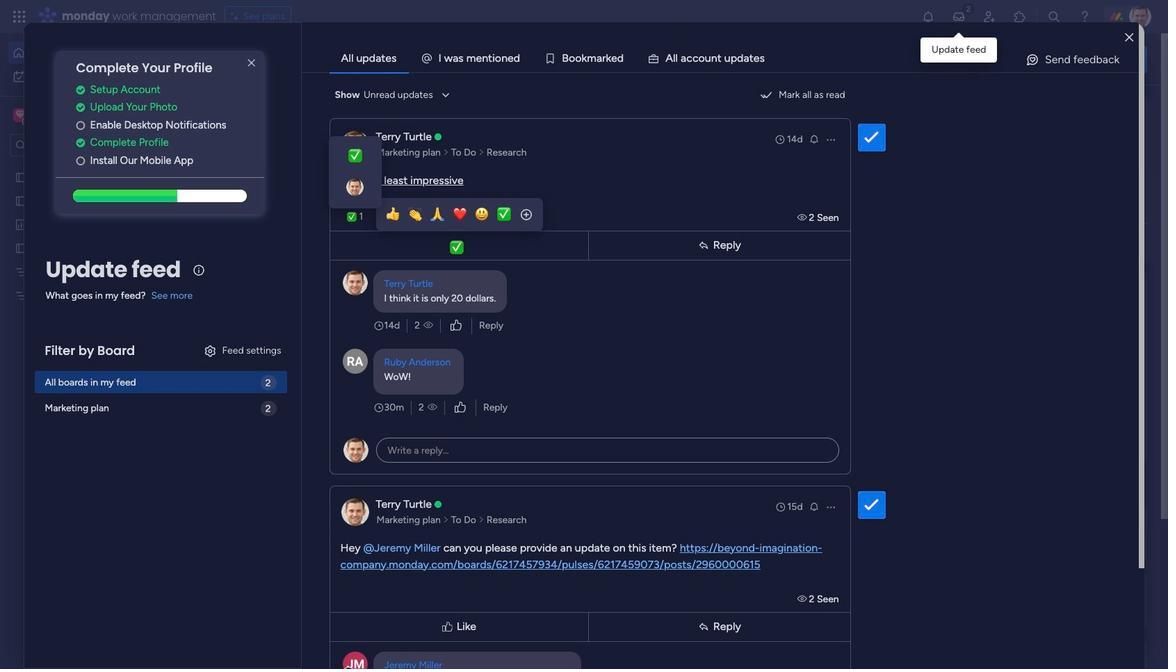 Task type: vqa. For each thing, say whether or not it's contained in the screenshot.
v2 seen image to the middle
yes



Task type: locate. For each thing, give the bounding box(es) containing it.
close recently visited image
[[215, 113, 232, 130]]

slider arrow image
[[443, 514, 449, 528], [478, 514, 485, 528]]

1 vertical spatial option
[[8, 65, 169, 88]]

public board image down public dashboard icon
[[15, 241, 28, 255]]

1 check circle image from the top
[[76, 85, 85, 95]]

slider arrow image
[[443, 146, 449, 160], [478, 146, 485, 160]]

2 slider arrow image from the left
[[478, 146, 485, 160]]

check circle image up search in workspace field
[[76, 102, 85, 113]]

remove from favorites image
[[412, 425, 426, 439]]

1 horizontal spatial public board image
[[687, 254, 702, 269]]

search everything image
[[1047, 10, 1061, 24]]

1 vertical spatial v2 seen image
[[798, 594, 809, 605]]

dapulse x slim image
[[243, 55, 260, 72]]

2 v2 seen image from the top
[[798, 594, 809, 605]]

public board image right add to favorites image
[[460, 254, 475, 269]]

2 element
[[355, 524, 372, 540]]

0 vertical spatial v2 seen image
[[798, 212, 809, 224]]

select product image
[[13, 10, 26, 24]]

tab list
[[329, 45, 1140, 72]]

tab
[[329, 45, 409, 72]]

help image
[[1078, 10, 1092, 24]]

options image
[[825, 134, 836, 145]]

2 slider arrow image from the left
[[478, 514, 485, 528]]

v2 bolt switch image
[[1059, 52, 1067, 67]]

1 vertical spatial public board image
[[687, 254, 702, 269]]

check circle image down "workspace selection" element
[[76, 138, 85, 148]]

circle o image
[[76, 120, 85, 131], [76, 156, 85, 166]]

circle o image down search in workspace field
[[76, 156, 85, 166]]

v2 user feedback image
[[950, 52, 961, 67]]

public board image
[[15, 170, 28, 184], [687, 254, 702, 269]]

v2 like image
[[451, 318, 462, 334], [455, 400, 466, 416]]

notifications image
[[922, 10, 935, 24]]

circle o image up search in workspace field
[[76, 120, 85, 131]]

1 slider arrow image from the left
[[443, 146, 449, 160]]

0 vertical spatial circle o image
[[76, 120, 85, 131]]

list box
[[0, 162, 177, 495]]

public dashboard image
[[15, 218, 28, 231]]

1 horizontal spatial slider arrow image
[[478, 146, 485, 160]]

workspace image
[[13, 108, 27, 123]]

v2 seen image
[[424, 319, 433, 333], [428, 401, 437, 415]]

2 vertical spatial check circle image
[[76, 138, 85, 148]]

0 vertical spatial public board image
[[15, 170, 28, 184]]

0 vertical spatial check circle image
[[76, 85, 85, 95]]

check circle image
[[76, 85, 85, 95], [76, 102, 85, 113], [76, 138, 85, 148]]

0 vertical spatial v2 seen image
[[424, 319, 433, 333]]

1 horizontal spatial slider arrow image
[[478, 514, 485, 528]]

option
[[8, 42, 169, 64], [8, 65, 169, 88], [0, 164, 177, 167]]

see plans image
[[231, 9, 243, 24]]

0 vertical spatial v2 like image
[[451, 318, 462, 334]]

dapulse x slim image
[[1127, 101, 1143, 118]]

reminder image
[[809, 501, 820, 512]]

update feed image
[[952, 10, 966, 24]]

v2 seen image
[[798, 212, 809, 224], [798, 594, 809, 605]]

public board image
[[15, 194, 28, 207], [15, 241, 28, 255], [460, 254, 475, 269]]

1 vertical spatial check circle image
[[76, 102, 85, 113]]

public board image right add to favorites icon
[[687, 254, 702, 269]]

0 horizontal spatial slider arrow image
[[443, 514, 449, 528]]

check circle image up "workspace selection" element
[[76, 85, 85, 95]]

public board image up public dashboard icon
[[15, 170, 28, 184]]

1 vertical spatial v2 seen image
[[428, 401, 437, 415]]

1 vertical spatial circle o image
[[76, 156, 85, 166]]

0 horizontal spatial slider arrow image
[[443, 146, 449, 160]]



Task type: describe. For each thing, give the bounding box(es) containing it.
close image
[[1126, 32, 1134, 43]]

1 slider arrow image from the left
[[443, 514, 449, 528]]

add to favorites image
[[640, 254, 654, 268]]

1 circle o image from the top
[[76, 120, 85, 131]]

Search in workspace field
[[29, 137, 116, 153]]

1 v2 seen image from the top
[[798, 212, 809, 224]]

workspace image
[[15, 108, 25, 123]]

2 image
[[963, 1, 975, 16]]

2 circle o image from the top
[[76, 156, 85, 166]]

public board image up public dashboard icon
[[15, 194, 28, 207]]

2 vertical spatial option
[[0, 164, 177, 167]]

add to favorites image
[[412, 254, 426, 268]]

1 vertical spatial v2 like image
[[455, 400, 466, 416]]

give feedback image
[[1026, 53, 1040, 67]]

quick search results list box
[[215, 130, 906, 485]]

v2 seen image for the topmost v2 like icon
[[424, 319, 433, 333]]

3 check circle image from the top
[[76, 138, 85, 148]]

invite members image
[[983, 10, 997, 24]]

monday marketplace image
[[1013, 10, 1027, 24]]

options image
[[825, 502, 836, 513]]

contact sales element
[[939, 640, 1148, 670]]

v2 seen image for v2 like icon to the bottom
[[428, 401, 437, 415]]

terry turtle image
[[1130, 6, 1152, 28]]

0 horizontal spatial public board image
[[15, 170, 28, 184]]

help center element
[[939, 574, 1148, 629]]

reminder image
[[809, 133, 820, 144]]

templates image image
[[951, 280, 1135, 376]]

getting started element
[[939, 507, 1148, 563]]

0 vertical spatial option
[[8, 42, 169, 64]]

workspace selection element
[[13, 107, 116, 125]]

2 check circle image from the top
[[76, 102, 85, 113]]



